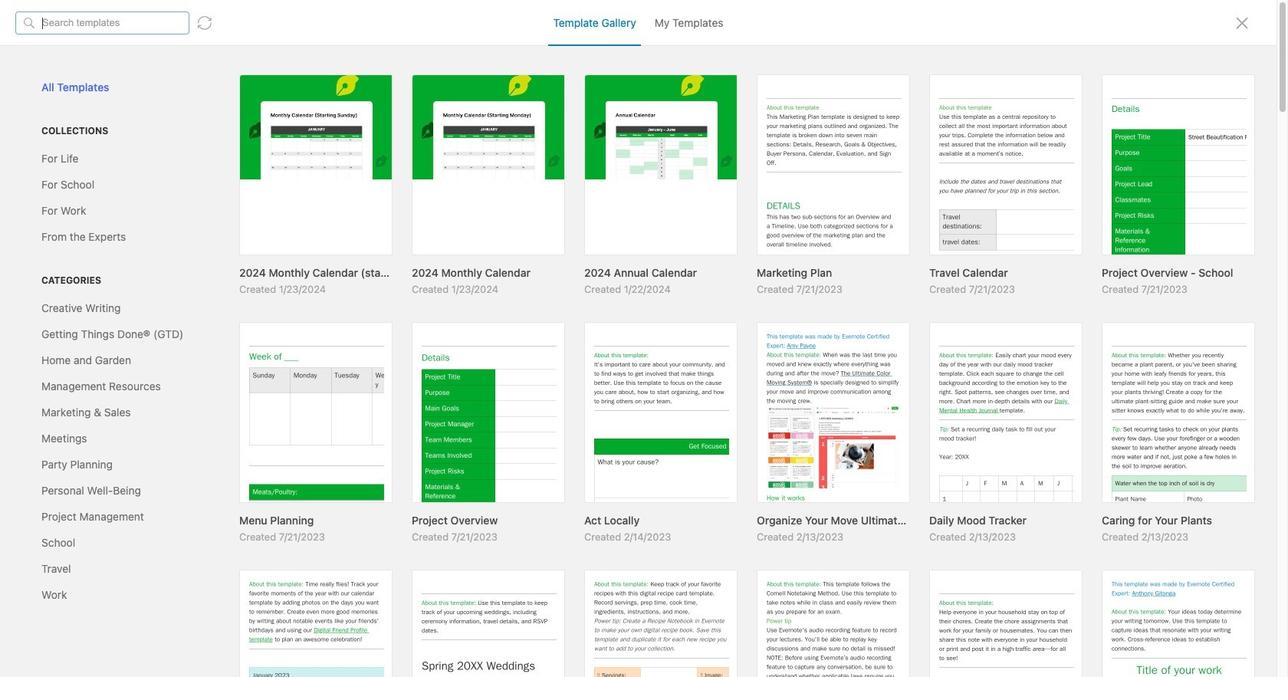 Task type: locate. For each thing, give the bounding box(es) containing it.
font size image
[[612, 325, 651, 345]]

insert image
[[209, 325, 277, 345]]

row group
[[199, 104, 1276, 677]]

1 horizontal spatial column header
[[1056, 83, 1266, 95]]

Search text field
[[42, 78, 171, 93]]

column header
[[822, 83, 1043, 95], [1056, 83, 1266, 95]]

None search field
[[42, 76, 171, 94]]

more image
[[1077, 325, 1123, 345]]

none search field inside main element
[[42, 76, 171, 94]]

tree
[[5, 150, 194, 578]]

note window element
[[0, 0, 1289, 677]]

0 horizontal spatial column header
[[822, 83, 1043, 95]]

2 column header from the left
[[1056, 83, 1266, 95]]

1 column header from the left
[[822, 83, 1043, 95]]



Task type: describe. For each thing, give the bounding box(es) containing it.
font family image
[[539, 325, 609, 345]]

Note Editor text field
[[0, 0, 1289, 677]]

highlight image
[[765, 324, 800, 345]]

main element
[[0, 0, 199, 677]]

add tag image
[[236, 647, 254, 666]]

alignment image
[[910, 324, 947, 345]]

tree inside main element
[[5, 150, 194, 578]]



Task type: vqa. For each thing, say whether or not it's contained in the screenshot.
search box in Main element
no



